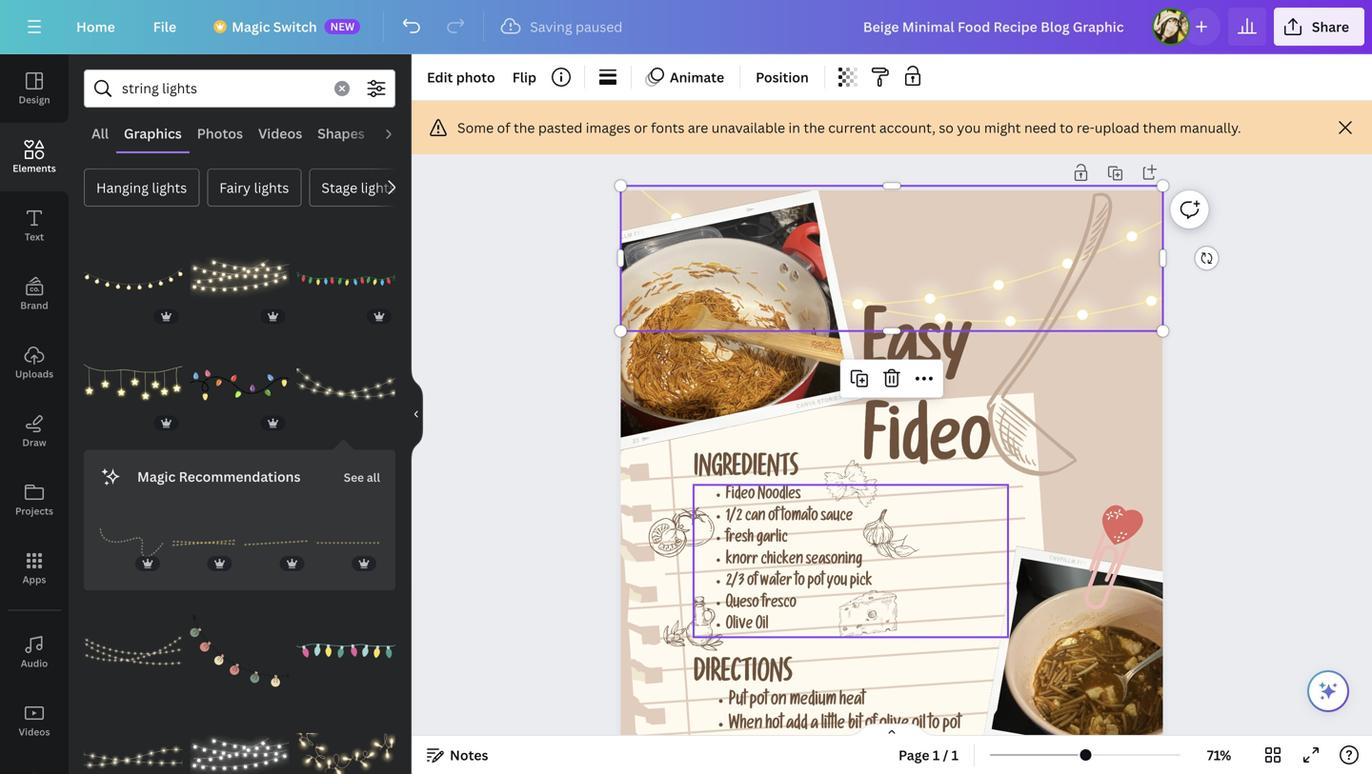 Task type: locate. For each thing, give the bounding box(es) containing it.
lights inside button
[[254, 179, 289, 197]]

of
[[497, 119, 510, 137], [769, 510, 779, 527], [747, 575, 758, 592], [865, 718, 877, 735]]

text
[[25, 231, 44, 244]]

audio button down apps
[[0, 619, 69, 687]]

1 vertical spatial pot
[[750, 694, 768, 712]]

garlic
[[757, 532, 788, 548]]

1/2
[[726, 510, 743, 527]]

the right in in the right top of the page
[[804, 119, 825, 137]]

so
[[939, 119, 954, 137]]

pot down seasoning
[[808, 575, 825, 592]]

lights right fairy
[[254, 179, 289, 197]]

1 horizontal spatial the
[[804, 119, 825, 137]]

1 vertical spatial magic
[[137, 468, 176, 486]]

design button
[[0, 54, 69, 123]]

0 horizontal spatial pot
[[750, 694, 768, 712]]

0 vertical spatial magic
[[232, 18, 270, 36]]

1 vertical spatial fideo
[[726, 489, 755, 505]]

0 vertical spatial to
[[1060, 119, 1074, 137]]

them
[[1143, 119, 1177, 137]]

1 right /
[[952, 747, 959, 765]]

text button
[[0, 192, 69, 260]]

2 lights from the left
[[254, 179, 289, 197]]

directions
[[694, 663, 793, 692]]

1 vertical spatial videos
[[19, 726, 50, 739]]

home
[[76, 18, 115, 36]]

flip button
[[505, 62, 544, 92]]

easy
[[863, 319, 972, 390]]

christmas lights string image
[[190, 336, 289, 435]]

animate button
[[640, 62, 732, 92]]

see all button
[[342, 458, 382, 496]]

of inside put pot on medium heat when hot add a little bit of olive oil to pot
[[865, 718, 877, 735]]

current
[[829, 119, 876, 137]]

canva assistant image
[[1317, 681, 1340, 703]]

1 horizontal spatial magic
[[232, 18, 270, 36]]

0 horizontal spatial fideo
[[726, 489, 755, 505]]

audio down apps
[[21, 658, 48, 671]]

1 horizontal spatial 1
[[952, 747, 959, 765]]

0 vertical spatial you
[[957, 119, 981, 137]]

videos
[[258, 124, 302, 142], [19, 726, 50, 739]]

need
[[1025, 119, 1057, 137]]

1 horizontal spatial fideo
[[863, 414, 992, 485]]

glowing christmas lights illustration image
[[297, 336, 396, 435], [99, 511, 164, 576], [171, 511, 236, 576], [244, 511, 308, 576], [316, 511, 380, 576], [84, 709, 183, 775]]

1 horizontal spatial audio button
[[372, 115, 426, 152]]

0 vertical spatial fideo
[[863, 414, 992, 485]]

all
[[92, 124, 109, 142]]

of right 'some'
[[497, 119, 510, 137]]

audio button right shapes
[[372, 115, 426, 152]]

edit photo
[[427, 68, 495, 86]]

you down seasoning
[[827, 575, 848, 592]]

1 horizontal spatial lights
[[254, 179, 289, 197]]

shapes button
[[310, 115, 372, 152]]

1 lights from the left
[[152, 179, 187, 197]]

0 vertical spatial audio button
[[372, 115, 426, 152]]

to inside fideo noodles 1/2 can of tomato sauce fresh garlic knorr chicken seasoning 2/3 of water to pot you pick queso fresco olive oil
[[795, 575, 805, 592]]

3 lights from the left
[[361, 179, 396, 197]]

stage
[[322, 179, 358, 197]]

fideo for fideo noodles 1/2 can of tomato sauce fresh garlic knorr chicken seasoning 2/3 of water to pot you pick queso fresco olive oil
[[726, 489, 755, 505]]

you right 'so'
[[957, 119, 981, 137]]

uploads button
[[0, 329, 69, 397]]

colorful christmas lights image
[[297, 602, 396, 701]]

tomato
[[782, 510, 819, 527]]

2/3
[[726, 575, 745, 592]]

photos button
[[189, 115, 251, 152]]

the
[[514, 119, 535, 137], [804, 119, 825, 137]]

draw
[[22, 437, 46, 449]]

to left re-
[[1060, 119, 1074, 137]]

audio button
[[372, 115, 426, 152], [0, 619, 69, 687]]

magic left recommendations
[[137, 468, 176, 486]]

stage lights
[[322, 179, 396, 197]]

might
[[984, 119, 1021, 137]]

side panel tab list
[[0, 54, 69, 775]]

elements
[[13, 162, 56, 175]]

fresh
[[726, 532, 754, 548]]

string lights illustration image
[[84, 230, 183, 329]]

1 the from the left
[[514, 119, 535, 137]]

1 horizontal spatial pot
[[808, 575, 825, 592]]

all
[[367, 470, 380, 485]]

to
[[1060, 119, 1074, 137], [795, 575, 805, 592], [929, 718, 940, 735]]

magic left switch
[[232, 18, 270, 36]]

paused
[[576, 18, 623, 36]]

1 left /
[[933, 747, 940, 765]]

2 vertical spatial to
[[929, 718, 940, 735]]

0 horizontal spatial lights
[[152, 179, 187, 197]]

audio inside side panel tab list
[[21, 658, 48, 671]]

0 horizontal spatial the
[[514, 119, 535, 137]]

1 vertical spatial audio button
[[0, 619, 69, 687]]

lights for fairy lights
[[254, 179, 289, 197]]

1 horizontal spatial you
[[957, 119, 981, 137]]

sauce
[[821, 510, 853, 527]]

to right oil
[[929, 718, 940, 735]]

0 vertical spatial videos
[[258, 124, 302, 142]]

file
[[153, 18, 177, 36]]

lights
[[152, 179, 187, 197], [254, 179, 289, 197], [361, 179, 396, 197]]

fideo
[[863, 414, 992, 485], [726, 489, 755, 505]]

knorr
[[726, 554, 759, 570]]

medium
[[790, 694, 837, 712]]

1 vertical spatial audio
[[21, 658, 48, 671]]

magic
[[232, 18, 270, 36], [137, 468, 176, 486]]

of right bit
[[865, 718, 877, 735]]

magic inside main "menu bar"
[[232, 18, 270, 36]]

group
[[84, 230, 183, 329], [190, 230, 289, 329], [297, 230, 396, 329], [84, 325, 183, 435], [190, 325, 289, 435], [297, 325, 396, 435], [99, 511, 164, 576], [171, 511, 236, 576], [244, 511, 308, 576], [316, 511, 380, 576], [84, 602, 183, 701], [190, 602, 289, 701], [297, 602, 396, 701], [84, 709, 183, 775], [190, 709, 289, 775], [297, 709, 396, 775]]

1 vertical spatial videos button
[[0, 687, 69, 756]]

audio
[[380, 124, 418, 142], [21, 658, 48, 671]]

0 horizontal spatial magic
[[137, 468, 176, 486]]

brand
[[20, 299, 48, 312]]

manually.
[[1180, 119, 1242, 137]]

you
[[957, 119, 981, 137], [827, 575, 848, 592]]

when
[[729, 718, 763, 735]]

1 vertical spatial to
[[795, 575, 805, 592]]

saving paused status
[[492, 15, 632, 38]]

apps
[[23, 574, 46, 587]]

0 vertical spatial pot
[[808, 575, 825, 592]]

1 vertical spatial you
[[827, 575, 848, 592]]

hide image
[[411, 369, 423, 460]]

2 horizontal spatial pot
[[943, 718, 961, 735]]

pot left on
[[750, 694, 768, 712]]

0 horizontal spatial 1
[[933, 747, 940, 765]]

1 1 from the left
[[933, 747, 940, 765]]

hot
[[766, 718, 784, 735]]

queso
[[726, 597, 759, 613]]

0 horizontal spatial audio
[[21, 658, 48, 671]]

of right can
[[769, 510, 779, 527]]

2 horizontal spatial lights
[[361, 179, 396, 197]]

the left pasted
[[514, 119, 535, 137]]

projects button
[[0, 466, 69, 535]]

audio right shapes
[[380, 124, 418, 142]]

pick
[[850, 575, 873, 592]]

/
[[943, 747, 949, 765]]

graphics
[[124, 124, 182, 142]]

2 horizontal spatial to
[[1060, 119, 1074, 137]]

put
[[729, 694, 747, 712]]

Search elements search field
[[122, 71, 323, 107]]

uploads
[[15, 368, 54, 381]]

pot up /
[[943, 718, 961, 735]]

1 horizontal spatial to
[[929, 718, 940, 735]]

0 horizontal spatial to
[[795, 575, 805, 592]]

or
[[634, 119, 648, 137]]

to right water
[[795, 575, 805, 592]]

hanging lights
[[96, 179, 187, 197]]

see all
[[344, 470, 380, 485]]

notes
[[450, 747, 488, 765]]

fairy lights
[[219, 179, 289, 197]]

add
[[787, 718, 808, 735]]

lights right "hanging" at the top left
[[152, 179, 187, 197]]

laddle icon image
[[925, 186, 1223, 499]]

0 vertical spatial videos button
[[251, 115, 310, 152]]

fideo inside fideo noodles 1/2 can of tomato sauce fresh garlic knorr chicken seasoning 2/3 of water to pot you pick queso fresco olive oil
[[726, 489, 755, 505]]

0 vertical spatial audio
[[380, 124, 418, 142]]

home link
[[61, 8, 130, 46]]

0 horizontal spatial videos
[[19, 726, 50, 739]]

design
[[19, 93, 50, 106]]

cool white string light bulb hand drawn image
[[190, 709, 289, 775]]

noodles
[[758, 489, 801, 505]]

0 horizontal spatial you
[[827, 575, 848, 592]]

71% button
[[1189, 741, 1251, 771]]

fresco
[[762, 597, 797, 613]]

lights right stage
[[361, 179, 396, 197]]

1 horizontal spatial audio
[[380, 124, 418, 142]]

fideo for fideo
[[863, 414, 992, 485]]



Task type: vqa. For each thing, say whether or not it's contained in the screenshot.
Fideo to the bottom
yes



Task type: describe. For each thing, give the bounding box(es) containing it.
all button
[[84, 115, 116, 152]]

glowing string of lights image
[[297, 709, 396, 775]]

a
[[811, 718, 819, 735]]

page
[[899, 747, 930, 765]]

images
[[586, 119, 631, 137]]

magic switch
[[232, 18, 317, 36]]

oil
[[912, 718, 926, 735]]

colorful christmas lights illustration image
[[297, 230, 396, 329]]

magic for magic switch
[[232, 18, 270, 36]]

some
[[458, 119, 494, 137]]

christmas lights hanging strings. image
[[190, 602, 289, 701]]

recommendations
[[179, 468, 301, 486]]

to inside put pot on medium heat when hot add a little bit of olive oil to pot
[[929, 718, 940, 735]]

upload
[[1095, 119, 1140, 137]]

pot inside fideo noodles 1/2 can of tomato sauce fresh garlic knorr chicken seasoning 2/3 of water to pot you pick queso fresco olive oil
[[808, 575, 825, 592]]

photo
[[456, 68, 495, 86]]

magic for magic recommendations
[[137, 468, 176, 486]]

animate
[[670, 68, 724, 86]]

little
[[822, 718, 846, 735]]

shapes
[[318, 124, 365, 142]]

some of the pasted images or fonts are unavailable in the current account, so you might need to re-upload them manually.
[[458, 119, 1242, 137]]

0 horizontal spatial videos button
[[0, 687, 69, 756]]

Design title text field
[[848, 8, 1145, 46]]

fonts
[[651, 119, 685, 137]]

of right 2/3
[[747, 575, 758, 592]]

water
[[761, 575, 793, 592]]

share
[[1312, 18, 1350, 36]]

seasoning
[[806, 554, 863, 570]]

brand button
[[0, 260, 69, 329]]

lights for stage lights
[[361, 179, 396, 197]]

videos inside side panel tab list
[[19, 726, 50, 739]]

1 horizontal spatial videos
[[258, 124, 302, 142]]

1 horizontal spatial videos button
[[251, 115, 310, 152]]

saving
[[530, 18, 572, 36]]

apps button
[[0, 535, 69, 603]]

flip
[[513, 68, 537, 86]]

71%
[[1207, 747, 1232, 765]]

lights for hanging lights
[[152, 179, 187, 197]]

fideo noodles 1/2 can of tomato sauce fresh garlic knorr chicken seasoning 2/3 of water to pot you pick queso fresco olive oil
[[726, 489, 873, 635]]

hanging
[[96, 179, 149, 197]]

you inside fideo noodles 1/2 can of tomato sauce fresh garlic knorr chicken seasoning 2/3 of water to pot you pick queso fresco olive oil
[[827, 575, 848, 592]]

draw button
[[0, 397, 69, 466]]

2 the from the left
[[804, 119, 825, 137]]

farfalle pasta illustration image
[[825, 460, 878, 508]]

elements button
[[0, 123, 69, 192]]

hanging lights button
[[84, 169, 199, 207]]

olive
[[880, 718, 909, 735]]

projects
[[15, 505, 53, 518]]

2 vertical spatial pot
[[943, 718, 961, 735]]

olive oil hand drawn image
[[664, 597, 724, 651]]

ingredients
[[694, 458, 799, 485]]

see
[[344, 470, 364, 485]]

edit
[[427, 68, 453, 86]]

magic recommendations
[[137, 468, 301, 486]]

olive
[[726, 619, 753, 635]]

main menu bar
[[0, 0, 1373, 54]]

saving paused
[[530, 18, 623, 36]]

2 1 from the left
[[952, 747, 959, 765]]

switch
[[273, 18, 317, 36]]

put pot on medium heat when hot add a little bit of olive oil to pot
[[729, 694, 961, 735]]

glowing christmas lights image
[[84, 602, 183, 701]]

re-
[[1077, 119, 1095, 137]]

oil
[[756, 619, 769, 635]]

file button
[[138, 8, 192, 46]]

in
[[789, 119, 801, 137]]

page 1 / 1
[[899, 747, 959, 765]]

show pages image
[[846, 723, 938, 739]]

warm white string light bulb hand drawn image
[[190, 230, 289, 329]]

can
[[745, 510, 766, 527]]

notes button
[[419, 741, 496, 771]]

photos
[[197, 124, 243, 142]]

stage lights button
[[309, 169, 408, 207]]

fairy lights button
[[207, 169, 302, 207]]

account,
[[880, 119, 936, 137]]

0 horizontal spatial audio button
[[0, 619, 69, 687]]

fairy
[[219, 179, 251, 197]]

pasted
[[538, 119, 583, 137]]

chicken
[[761, 554, 804, 570]]

graphics button
[[116, 115, 189, 152]]

unavailable
[[712, 119, 785, 137]]

bit
[[848, 718, 863, 735]]

heat
[[840, 694, 865, 712]]

light string element image
[[84, 336, 183, 435]]

share button
[[1274, 8, 1365, 46]]



